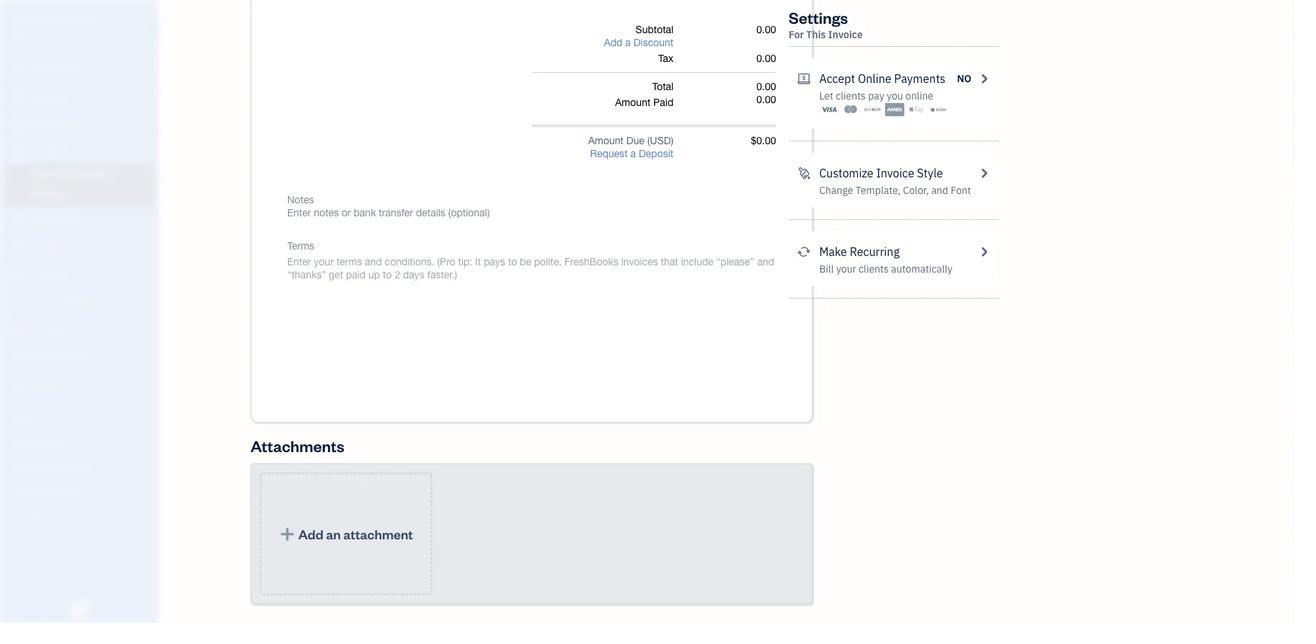 Task type: describe. For each thing, give the bounding box(es) containing it.
you
[[887, 89, 904, 102]]

for
[[789, 28, 804, 41]]

american express image
[[885, 102, 905, 117]]

change template, color, and font
[[820, 184, 972, 197]]

company
[[48, 13, 98, 28]]

attachments
[[251, 436, 345, 457]]

pay
[[869, 89, 885, 102]]

settings image
[[11, 506, 154, 518]]

this
[[807, 28, 826, 41]]

items and services image
[[11, 460, 154, 472]]

4 0.00 from the top
[[757, 94, 776, 106]]

refresh image
[[798, 243, 811, 260]]

color,
[[903, 184, 929, 197]]

owner
[[12, 29, 38, 40]]

tax
[[659, 53, 674, 65]]

apple pay image
[[907, 102, 927, 117]]

automatically
[[892, 262, 953, 276]]

add
[[298, 526, 324, 543]]

3 0.00 from the top
[[757, 81, 776, 93]]

gary's company owner
[[12, 13, 98, 40]]

dashboard image
[[9, 63, 27, 77]]

usd
[[650, 135, 671, 147]]

let
[[820, 89, 834, 102]]

amount due ( usd )
[[589, 135, 674, 147]]

payment image
[[9, 213, 27, 227]]

client image
[[9, 90, 27, 105]]

total
[[653, 81, 674, 93]]

paintbrush image
[[798, 164, 811, 182]]

2 0.00 from the top
[[757, 53, 776, 65]]

terms
[[287, 240, 315, 252]]

0.00 0.00
[[757, 81, 776, 106]]

gary's
[[12, 13, 45, 28]]

add an attachment
[[298, 526, 413, 543]]

timer image
[[9, 295, 27, 309]]

money image
[[9, 322, 27, 337]]

customize
[[820, 166, 874, 181]]

Terms text field
[[287, 256, 776, 282]]

online
[[858, 71, 892, 86]]

mastercard image
[[842, 102, 861, 117]]

invoice inside the settings for this invoice
[[829, 28, 863, 41]]

amount inside total amount paid
[[615, 97, 651, 109]]

bank image
[[929, 102, 948, 117]]

an
[[326, 526, 341, 543]]

chevronright image for make recurring
[[978, 243, 991, 260]]

payments
[[895, 71, 946, 86]]

no
[[958, 72, 972, 85]]

online
[[906, 89, 934, 102]]



Task type: locate. For each thing, give the bounding box(es) containing it.
1 chevronright image from the top
[[978, 70, 991, 87]]

clients down accept
[[836, 89, 866, 102]]

settings
[[789, 7, 848, 27]]

1 horizontal spatial invoice
[[877, 166, 915, 181]]

make
[[820, 244, 847, 259]]

clients down recurring
[[859, 262, 889, 276]]

chevronright image
[[978, 70, 991, 87], [978, 164, 991, 182], [978, 243, 991, 260]]

plus image
[[279, 527, 296, 542]]

freshbooks image
[[68, 600, 91, 617]]

make recurring
[[820, 244, 900, 259]]

accept online payments
[[820, 71, 946, 86]]

total amount paid
[[615, 81, 674, 109]]

and
[[932, 184, 949, 197]]

amount left paid
[[615, 97, 651, 109]]

0 vertical spatial chevronright image
[[978, 70, 991, 87]]

1 0.00 from the top
[[757, 24, 776, 36]]

report image
[[9, 377, 27, 392]]

invoice up change template, color, and font
[[877, 166, 915, 181]]

0.00
[[757, 24, 776, 36], [757, 53, 776, 65], [757, 81, 776, 93], [757, 94, 776, 106]]

0.00 up the $0.00
[[757, 94, 776, 106]]

clients
[[836, 89, 866, 102], [859, 262, 889, 276]]

main element
[[0, 0, 195, 623]]

project image
[[9, 268, 27, 282]]

0 vertical spatial clients
[[836, 89, 866, 102]]

1 vertical spatial amount
[[589, 135, 624, 147]]

chevronright image for customize invoice style
[[978, 164, 991, 182]]

expense image
[[9, 240, 27, 255]]

(
[[648, 135, 650, 147]]

template,
[[856, 184, 901, 197]]

settings for this invoice
[[789, 7, 863, 41]]

invoice
[[829, 28, 863, 41], [877, 166, 915, 181]]

subtotal
[[636, 24, 674, 36]]

your
[[837, 262, 857, 276]]

0.00 left for
[[757, 24, 776, 36]]

add an attachment button
[[260, 473, 432, 596]]

invoice image
[[9, 145, 27, 159]]

0.00 left the onlinesales icon
[[757, 81, 776, 93]]

visa image
[[820, 102, 839, 117]]

0 vertical spatial amount
[[615, 97, 651, 109]]

estimate image
[[9, 118, 27, 132]]

0 vertical spatial invoice
[[829, 28, 863, 41]]

2 vertical spatial chevronright image
[[978, 243, 991, 260]]

1 vertical spatial clients
[[859, 262, 889, 276]]

paid
[[654, 97, 674, 109]]

)
[[671, 135, 674, 147]]

recurring
[[850, 244, 900, 259]]

amount
[[615, 97, 651, 109], [589, 135, 624, 147]]

$0.00
[[751, 135, 776, 147]]

bill your clients automatically
[[820, 262, 953, 276]]

bill
[[820, 262, 834, 276]]

3 chevronright image from the top
[[978, 243, 991, 260]]

0.00 up 0.00 0.00
[[757, 53, 776, 65]]

attachment
[[344, 526, 413, 543]]

team members image
[[11, 437, 154, 449]]

Notes text field
[[287, 207, 776, 220]]

style
[[917, 166, 943, 181]]

apps image
[[11, 414, 154, 426]]

chevronright image for no
[[978, 70, 991, 87]]

chart image
[[9, 350, 27, 364]]

1 vertical spatial chevronright image
[[978, 164, 991, 182]]

customize invoice style
[[820, 166, 943, 181]]

due
[[627, 135, 645, 147]]

font
[[951, 184, 972, 197]]

invoice right this
[[829, 28, 863, 41]]

let clients pay you online
[[820, 89, 934, 102]]

2 chevronright image from the top
[[978, 164, 991, 182]]

onlinesales image
[[798, 70, 811, 87]]

0 horizontal spatial invoice
[[829, 28, 863, 41]]

bank connections image
[[11, 483, 154, 495]]

1 vertical spatial invoice
[[877, 166, 915, 181]]

accept
[[820, 71, 856, 86]]

amount left due
[[589, 135, 624, 147]]

discover image
[[863, 102, 883, 117]]

change
[[820, 184, 854, 197]]



Task type: vqa. For each thing, say whether or not it's contained in the screenshot.
Discover Image
yes



